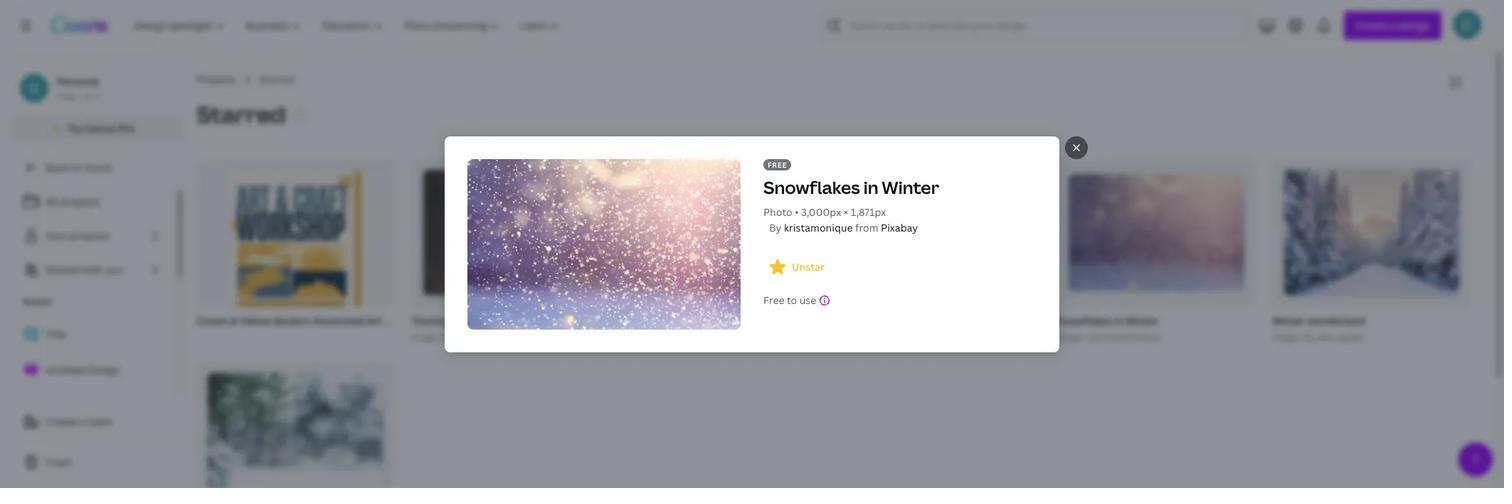Task type: describe. For each thing, give the bounding box(es) containing it.
recent
[[23, 296, 52, 308]]

image inside snowflakes in winter image • by kristamonique
[[1057, 332, 1082, 344]]

illustrated
[[314, 314, 364, 328]]

all projects
[[46, 195, 100, 208]]

winter inside free snowflakes in winter photo • 3,000px × 1,871px by kristamonique from pixabay
[[882, 176, 939, 199]]

photo
[[764, 205, 793, 219]]

in inside snowflakes in winter image • by kristamonique
[[1115, 314, 1124, 328]]

shared
[[46, 263, 79, 277]]

1,871px
[[851, 205, 886, 219]]

pro
[[118, 122, 134, 135]]

from
[[855, 221, 879, 235]]

your projects
[[46, 229, 109, 243]]

to for back
[[71, 161, 81, 174]]

trash link
[[11, 449, 185, 477]]

snowflakes inside free snowflakes in winter photo • 3,000px × 1,871px by kristamonique from pixabay
[[764, 176, 860, 199]]

thanksgiving for pumpkin
[[627, 314, 690, 328]]

winter inside snowflakes in winter image • by kristamonique
[[1126, 314, 1158, 328]]

shared with you link
[[11, 256, 174, 285]]

all
[[46, 195, 58, 208]]

image inside winter wonderland image • by alex_ugalek
[[1273, 332, 1297, 344]]

projects link
[[196, 72, 236, 88]]

• inside snowflakes in winter image • by kristamonique
[[1084, 332, 1088, 344]]

by inside thanksgiving pumpkin and apple various pies image • by mizina
[[659, 332, 669, 344]]

craft
[[393, 314, 418, 328]]

• inside thanksgiving pumpkin and apple various pies image • by mizina
[[654, 332, 657, 344]]

2 & from the left
[[384, 314, 391, 328]]

pies
[[826, 314, 846, 328]]

alex_ugalek
[[1317, 332, 1364, 344]]

design
[[87, 364, 120, 377]]

wonderland
[[1307, 314, 1365, 328]]

try canva pro
[[68, 122, 134, 135]]

free for free •
[[57, 90, 75, 102]]

create a team button
[[11, 408, 185, 437]]

title link
[[11, 320, 174, 350]]

create
[[46, 416, 77, 429]]

thanksgiving pumpkin and apple various pies image • by mizina
[[627, 314, 846, 344]]

free •
[[57, 90, 81, 102]]

cream & yellow modern illustrated art & craft workshop flyer
[[196, 314, 496, 328]]

canva
[[85, 122, 115, 135]]

• inside thanksgiving image • by demarco-media
[[438, 332, 442, 344]]

your
[[46, 229, 67, 243]]

by inside snowflakes in winter image • by kristamonique
[[1090, 332, 1100, 344]]

snowflakes inside snowflakes in winter image • by kristamonique
[[1057, 314, 1112, 328]]

team
[[88, 416, 112, 429]]

thanksgiving for image
[[412, 314, 475, 328]]

pixabay
[[881, 221, 918, 235]]

mizina
[[671, 332, 698, 344]]

untitled
[[46, 364, 85, 377]]

cream
[[196, 314, 228, 328]]

try
[[68, 122, 83, 135]]

snowflakes in winter image • by kristamonique
[[1057, 314, 1161, 344]]

apple
[[758, 314, 785, 328]]

with
[[82, 263, 103, 277]]

by inside winter wonderland image • by alex_ugalek
[[1305, 332, 1315, 344]]

winter wonderland image • by alex_ugalek
[[1273, 314, 1365, 344]]

cream & yellow modern illustrated art & craft workshop flyer button
[[194, 159, 496, 362]]

list containing title
[[11, 320, 174, 457]]



Task type: vqa. For each thing, say whether or not it's contained in the screenshot.
icons
no



Task type: locate. For each thing, give the bounding box(es) containing it.
in inside free snowflakes in winter photo • 3,000px × 1,871px by kristamonique from pixabay
[[864, 176, 878, 199]]

projects right your
[[70, 229, 109, 243]]

thanksgiving inside thanksgiving image • by demarco-media
[[412, 314, 475, 328]]

0 horizontal spatial snowflakes
[[764, 176, 860, 199]]

1
[[95, 90, 99, 102]]

to
[[71, 161, 81, 174], [787, 294, 797, 307]]

thanksgiving up mizina
[[627, 314, 690, 328]]

0 horizontal spatial to
[[71, 161, 81, 174]]

0 vertical spatial starred
[[259, 73, 295, 86]]

trash
[[46, 456, 72, 470]]

snowflakes
[[764, 176, 860, 199], [1057, 314, 1112, 328]]

2 by from the left
[[659, 332, 669, 344]]

0 vertical spatial in
[[864, 176, 878, 199]]

1 image from the left
[[412, 332, 436, 344]]

free up apple
[[764, 294, 785, 307]]

3 image from the left
[[1057, 332, 1082, 344]]

to right back
[[71, 161, 81, 174]]

×
[[844, 205, 848, 219]]

and
[[737, 314, 756, 328]]

& right the art
[[384, 314, 391, 328]]

thanksgiving image • by demarco-media
[[412, 314, 521, 344]]

untitled design
[[46, 364, 120, 377]]

free
[[768, 160, 787, 170]]

projects for all projects
[[60, 195, 100, 208]]

yellow
[[239, 314, 271, 328]]

modern
[[273, 314, 311, 328]]

shared with you
[[46, 263, 123, 277]]

1 vertical spatial list
[[11, 320, 174, 457]]

0 vertical spatial list
[[11, 188, 174, 285]]

0 horizontal spatial free
[[57, 90, 75, 102]]

your projects link
[[11, 222, 174, 250]]

workshop
[[420, 314, 469, 328]]

4 image from the left
[[1273, 332, 1297, 344]]

1 vertical spatial starred
[[196, 99, 286, 130]]

3,000px
[[801, 205, 841, 219]]

back to home
[[46, 161, 112, 174]]

0 horizontal spatial winter
[[882, 176, 939, 199]]

to for free
[[787, 294, 797, 307]]

0 vertical spatial snowflakes
[[764, 176, 860, 199]]

home
[[84, 161, 112, 174]]

image inside thanksgiving pumpkin and apple various pies image • by mizina
[[627, 332, 652, 344]]

in
[[864, 176, 878, 199], [1115, 314, 1124, 328]]

kristamonique inside snowflakes in winter image • by kristamonique
[[1102, 332, 1161, 344]]

demarco-
[[456, 332, 496, 344]]

1 & from the left
[[230, 314, 237, 328]]

1 horizontal spatial &
[[384, 314, 391, 328]]

top level navigation element
[[125, 11, 572, 40]]

flyer
[[471, 314, 496, 328]]

projects
[[60, 195, 100, 208], [70, 229, 109, 243]]

0 horizontal spatial kristamonique
[[784, 221, 853, 235]]

list containing all projects
[[11, 188, 174, 285]]

4 by from the left
[[1305, 332, 1315, 344]]

1 vertical spatial snowflakes
[[1057, 314, 1112, 328]]

you
[[105, 263, 123, 277]]

all projects link
[[11, 188, 174, 216]]

1 horizontal spatial kristamonique
[[1102, 332, 1161, 344]]

thanksgiving up demarco-
[[412, 314, 475, 328]]

2 image from the left
[[627, 332, 652, 344]]

& left yellow at the left of page
[[230, 314, 237, 328]]

a
[[80, 416, 85, 429]]

kristamonique inside free snowflakes in winter photo • 3,000px × 1,871px by kristamonique from pixabay
[[784, 221, 853, 235]]

1 horizontal spatial free
[[764, 294, 785, 307]]

list
[[11, 188, 174, 285], [11, 320, 174, 457]]

1 list from the top
[[11, 188, 174, 285]]

&
[[230, 314, 237, 328], [384, 314, 391, 328]]

projects right the all
[[60, 195, 100, 208]]

starred
[[259, 73, 295, 86], [196, 99, 286, 130]]

1 horizontal spatial winter
[[1126, 314, 1158, 328]]

back
[[46, 161, 68, 174]]

1 by from the left
[[444, 332, 454, 344]]

pumpkin
[[692, 314, 735, 328]]

title
[[46, 328, 67, 342]]

by
[[769, 221, 782, 235]]

unstar button
[[764, 253, 836, 282]]

winter inside winter wonderland image • by alex_ugalek
[[1273, 314, 1305, 328]]

various
[[788, 314, 823, 328]]

starred down "projects" link
[[196, 99, 286, 130]]

0 horizontal spatial in
[[864, 176, 878, 199]]

image inside thanksgiving image • by demarco-media
[[412, 332, 436, 344]]

0 vertical spatial projects
[[60, 195, 100, 208]]

free to use
[[764, 294, 816, 307]]

use
[[800, 294, 816, 307]]

1 vertical spatial free
[[764, 294, 785, 307]]

media
[[496, 332, 521, 344]]

2 horizontal spatial winter
[[1273, 314, 1305, 328]]

winter
[[882, 176, 939, 199], [1126, 314, 1158, 328], [1273, 314, 1305, 328]]

• inside winter wonderland image • by alex_ugalek
[[1299, 332, 1303, 344]]

• inside free snowflakes in winter photo • 3,000px × 1,871px by kristamonique from pixabay
[[795, 205, 799, 219]]

free down personal
[[57, 90, 75, 102]]

try canva pro button
[[11, 115, 185, 142]]

by inside thanksgiving image • by demarco-media
[[444, 332, 454, 344]]

0 horizontal spatial thanksgiving
[[412, 314, 475, 328]]

by
[[444, 332, 454, 344], [659, 332, 669, 344], [1090, 332, 1100, 344], [1305, 332, 1315, 344]]

free snowflakes in winter photo • 3,000px × 1,871px by kristamonique from pixabay
[[764, 160, 939, 235]]

1 horizontal spatial in
[[1115, 314, 1124, 328]]

1 horizontal spatial to
[[787, 294, 797, 307]]

image
[[412, 332, 436, 344], [627, 332, 652, 344], [1057, 332, 1082, 344], [1273, 332, 1297, 344]]

kristamonique
[[784, 221, 853, 235], [1102, 332, 1161, 344]]

1 vertical spatial kristamonique
[[1102, 332, 1161, 344]]

free
[[57, 90, 75, 102], [764, 294, 785, 307]]

thanksgiving
[[412, 314, 475, 328], [627, 314, 690, 328]]

create a team
[[46, 416, 112, 429]]

1 horizontal spatial snowflakes
[[1057, 314, 1112, 328]]

back to home link
[[11, 154, 185, 182]]

2 list from the top
[[11, 320, 174, 457]]

0 vertical spatial kristamonique
[[784, 221, 853, 235]]

projects for your projects
[[70, 229, 109, 243]]

art
[[367, 314, 382, 328]]

2 thanksgiving from the left
[[627, 314, 690, 328]]

personal
[[57, 75, 99, 88]]

untitled design link
[[11, 356, 174, 386]]

1 vertical spatial in
[[1115, 314, 1124, 328]]

thanksgiving inside thanksgiving pumpkin and apple various pies image • by mizina
[[627, 314, 690, 328]]

•
[[78, 90, 81, 102], [795, 205, 799, 219], [438, 332, 442, 344], [654, 332, 657, 344], [1084, 332, 1088, 344], [1299, 332, 1303, 344]]

1 vertical spatial projects
[[70, 229, 109, 243]]

projects
[[196, 73, 236, 86]]

to left use
[[787, 294, 797, 307]]

1 vertical spatial to
[[787, 294, 797, 307]]

3 by from the left
[[1090, 332, 1100, 344]]

0 vertical spatial to
[[71, 161, 81, 174]]

unstar
[[792, 260, 825, 274]]

0 vertical spatial free
[[57, 90, 75, 102]]

1 thanksgiving from the left
[[412, 314, 475, 328]]

1 horizontal spatial thanksgiving
[[627, 314, 690, 328]]

0 horizontal spatial &
[[230, 314, 237, 328]]

starred right projects
[[259, 73, 295, 86]]

free for free to use
[[764, 294, 785, 307]]

None search field
[[821, 11, 1248, 40]]



